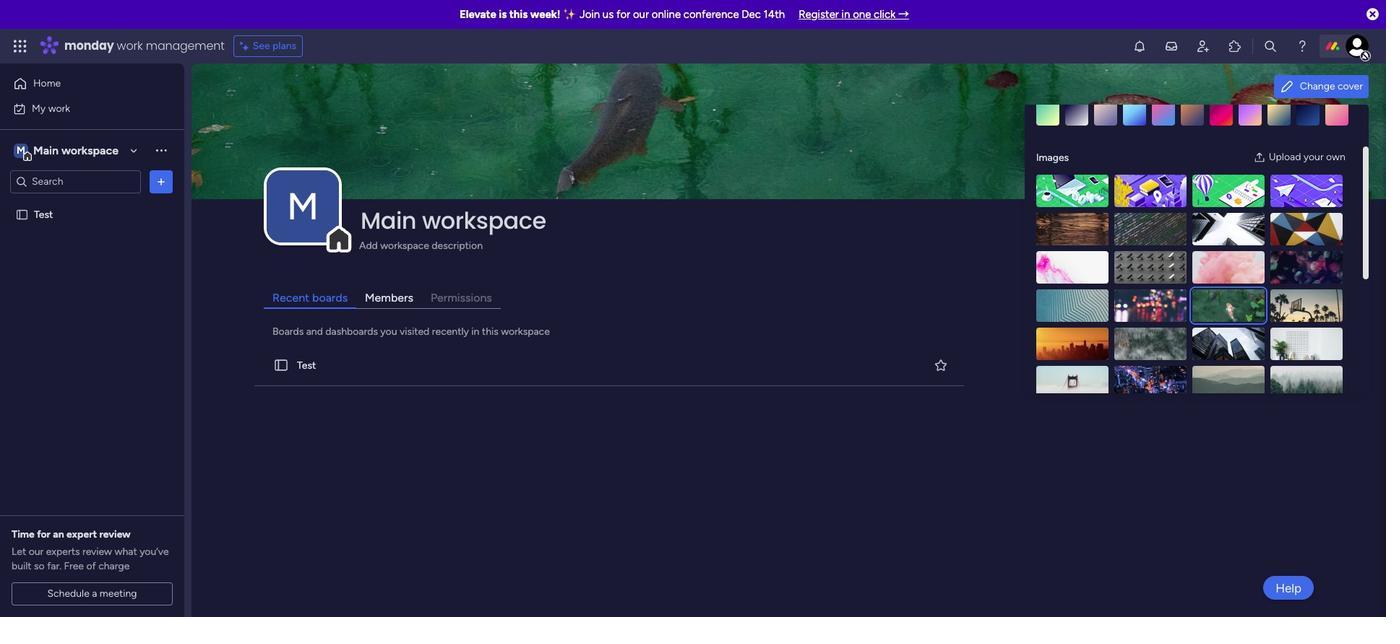 Task type: vqa. For each thing, say whether or not it's contained in the screenshot.
select product Image
yes



Task type: locate. For each thing, give the bounding box(es) containing it.
our
[[633, 8, 649, 21], [29, 546, 44, 559]]

test inside test list box
[[34, 209, 53, 221]]

for left an
[[37, 529, 51, 541]]

1 horizontal spatial m
[[287, 184, 319, 229]]

test
[[34, 209, 53, 221], [297, 360, 316, 372]]

review up 'of'
[[82, 546, 112, 559]]

test inside test link
[[297, 360, 316, 372]]

main right workspace icon
[[33, 143, 59, 157]]

for right us
[[616, 8, 630, 21]]

home button
[[9, 72, 155, 95]]

workspace image
[[14, 143, 28, 159]]

my work
[[32, 102, 70, 115]]

0 vertical spatial review
[[99, 529, 131, 541]]

main inside the workspace selection 'element'
[[33, 143, 59, 157]]

✨
[[563, 8, 577, 21]]

0 horizontal spatial for
[[37, 529, 51, 541]]

0 vertical spatial main workspace
[[33, 143, 119, 157]]

review
[[99, 529, 131, 541], [82, 546, 112, 559]]

cover
[[1338, 80, 1363, 93]]

permissions
[[431, 291, 492, 305]]

your
[[1304, 151, 1324, 163]]

work for monday
[[117, 38, 143, 54]]

home
[[33, 77, 61, 90]]

0 horizontal spatial m
[[17, 144, 25, 156]]

for
[[616, 8, 630, 21], [37, 529, 51, 541]]

review up what on the bottom left
[[99, 529, 131, 541]]

work
[[117, 38, 143, 54], [48, 102, 70, 115]]

notifications image
[[1133, 39, 1147, 53]]

1 horizontal spatial main
[[361, 205, 416, 237]]

our inside time for an expert review let our experts review what you've built so far. free of charge
[[29, 546, 44, 559]]

workspace selection element
[[14, 142, 121, 161]]

main up add
[[361, 205, 416, 237]]

time for an expert review let our experts review what you've built so far. free of charge
[[12, 529, 169, 573]]

this right is
[[509, 8, 528, 21]]

0 horizontal spatial main workspace
[[33, 143, 119, 157]]

register
[[799, 8, 839, 21]]

work inside button
[[48, 102, 70, 115]]

option
[[0, 202, 184, 205]]

0 horizontal spatial our
[[29, 546, 44, 559]]

m inside workspace icon
[[17, 144, 25, 156]]

0 vertical spatial test
[[34, 209, 53, 221]]

test for public board image
[[34, 209, 53, 221]]

in left one at right
[[842, 8, 850, 21]]

main workspace
[[33, 143, 119, 157], [361, 205, 546, 237]]

upload
[[1269, 151, 1301, 163]]

in right recently
[[471, 326, 479, 338]]

0 vertical spatial for
[[616, 8, 630, 21]]

1 vertical spatial test
[[297, 360, 316, 372]]

add workspace description
[[359, 240, 483, 252]]

public board image
[[15, 208, 29, 222]]

for inside time for an expert review let our experts review what you've built so far. free of charge
[[37, 529, 51, 541]]

main workspace up the 'description'
[[361, 205, 546, 237]]

see
[[253, 40, 270, 52]]

register in one click →
[[799, 8, 909, 21]]

1 vertical spatial main
[[361, 205, 416, 237]]

1 vertical spatial main workspace
[[361, 205, 546, 237]]

1 vertical spatial this
[[482, 326, 498, 338]]

recent
[[272, 291, 309, 305]]

0 horizontal spatial test
[[34, 209, 53, 221]]

main
[[33, 143, 59, 157], [361, 205, 416, 237]]

1 vertical spatial our
[[29, 546, 44, 559]]

in
[[842, 8, 850, 21], [471, 326, 479, 338]]

1 horizontal spatial test
[[297, 360, 316, 372]]

m for workspace image
[[287, 184, 319, 229]]

our left online
[[633, 8, 649, 21]]

elevate is this week! ✨ join us for our online conference dec 14th
[[460, 8, 785, 21]]

this
[[509, 8, 528, 21], [482, 326, 498, 338]]

1 horizontal spatial this
[[509, 8, 528, 21]]

change cover
[[1300, 80, 1363, 93]]

dashboards
[[325, 326, 378, 338]]

test right public board image
[[34, 209, 53, 221]]

workspace
[[61, 143, 119, 157], [422, 205, 546, 237], [380, 240, 429, 252], [501, 326, 550, 338]]

1 vertical spatial in
[[471, 326, 479, 338]]

workspace inside 'element'
[[61, 143, 119, 157]]

our up 'so'
[[29, 546, 44, 559]]

week!
[[530, 8, 560, 21]]

0 vertical spatial our
[[633, 8, 649, 21]]

1 horizontal spatial main workspace
[[361, 205, 546, 237]]

monday work management
[[64, 38, 225, 54]]

upload your own
[[1269, 151, 1346, 163]]

boards
[[312, 291, 348, 305]]

1 vertical spatial for
[[37, 529, 51, 541]]

m for workspace icon
[[17, 144, 25, 156]]

0 vertical spatial main
[[33, 143, 59, 157]]

management
[[146, 38, 225, 54]]

recently
[[432, 326, 469, 338]]

members
[[365, 291, 413, 305]]

work for my
[[48, 102, 70, 115]]

0 vertical spatial in
[[842, 8, 850, 21]]

1 vertical spatial m
[[287, 184, 319, 229]]

one
[[853, 8, 871, 21]]

my work button
[[9, 97, 155, 120]]

experts
[[46, 546, 80, 559]]

monday
[[64, 38, 114, 54]]

schedule a meeting
[[47, 588, 137, 601]]

of
[[86, 561, 96, 573]]

m
[[17, 144, 25, 156], [287, 184, 319, 229]]

m inside workspace image
[[287, 184, 319, 229]]

far.
[[47, 561, 61, 573]]

work right monday
[[117, 38, 143, 54]]

0 vertical spatial work
[[117, 38, 143, 54]]

1 horizontal spatial work
[[117, 38, 143, 54]]

work right my
[[48, 102, 70, 115]]

apps image
[[1228, 39, 1242, 53]]

0 vertical spatial m
[[17, 144, 25, 156]]

a
[[92, 588, 97, 601]]

schedule a meeting button
[[12, 583, 173, 606]]

let
[[12, 546, 26, 559]]

0 horizontal spatial this
[[482, 326, 498, 338]]

test right public board icon
[[297, 360, 316, 372]]

1 horizontal spatial for
[[616, 8, 630, 21]]

1 vertical spatial work
[[48, 102, 70, 115]]

this right recently
[[482, 326, 498, 338]]

own
[[1326, 151, 1346, 163]]

0 horizontal spatial work
[[48, 102, 70, 115]]

built
[[12, 561, 32, 573]]

0 horizontal spatial main
[[33, 143, 59, 157]]

main workspace up search in workspace "field"
[[33, 143, 119, 157]]



Task type: describe. For each thing, give the bounding box(es) containing it.
visited
[[400, 326, 430, 338]]

meeting
[[100, 588, 137, 601]]

1 horizontal spatial our
[[633, 8, 649, 21]]

register in one click → link
[[799, 8, 909, 21]]

select product image
[[13, 39, 27, 53]]

test for public board icon
[[297, 360, 316, 372]]

expert
[[66, 529, 97, 541]]

test link
[[252, 346, 967, 387]]

upload your own button
[[1248, 146, 1351, 169]]

workspace image
[[267, 171, 339, 243]]

public board image
[[273, 358, 289, 374]]

us
[[603, 8, 614, 21]]

you've
[[140, 546, 169, 559]]

options image
[[154, 175, 168, 189]]

is
[[499, 8, 507, 21]]

add
[[359, 240, 378, 252]]

so
[[34, 561, 45, 573]]

Main workspace field
[[357, 205, 1328, 237]]

click
[[874, 8, 896, 21]]

and
[[306, 326, 323, 338]]

boards
[[272, 326, 304, 338]]

Search in workspace field
[[30, 173, 121, 190]]

conference
[[684, 8, 739, 21]]

see plans
[[253, 40, 296, 52]]

photo icon image
[[1254, 152, 1265, 163]]

online
[[652, 8, 681, 21]]

you
[[380, 326, 397, 338]]

brad klo image
[[1346, 35, 1369, 58]]

search everything image
[[1263, 39, 1278, 53]]

help
[[1276, 581, 1302, 596]]

change cover button
[[1274, 75, 1369, 98]]

help button
[[1263, 577, 1314, 601]]

0 vertical spatial this
[[509, 8, 528, 21]]

schedule
[[47, 588, 89, 601]]

my
[[32, 102, 46, 115]]

an
[[53, 529, 64, 541]]

→
[[898, 8, 909, 21]]

help image
[[1295, 39, 1310, 53]]

14th
[[764, 8, 785, 21]]

time
[[12, 529, 35, 541]]

description
[[432, 240, 483, 252]]

plans
[[272, 40, 296, 52]]

recent boards
[[272, 291, 348, 305]]

1 vertical spatial review
[[82, 546, 112, 559]]

free
[[64, 561, 84, 573]]

see plans button
[[233, 35, 303, 57]]

test list box
[[0, 199, 184, 422]]

1 horizontal spatial in
[[842, 8, 850, 21]]

what
[[115, 546, 137, 559]]

add to favorites image
[[934, 358, 948, 373]]

elevate
[[460, 8, 496, 21]]

inbox image
[[1164, 39, 1179, 53]]

main workspace inside the workspace selection 'element'
[[33, 143, 119, 157]]

dec
[[742, 8, 761, 21]]

0 horizontal spatial in
[[471, 326, 479, 338]]

charge
[[98, 561, 130, 573]]

m button
[[267, 171, 339, 243]]

invite members image
[[1196, 39, 1211, 53]]

images
[[1036, 151, 1069, 164]]

workspace options image
[[154, 143, 168, 158]]

boards and dashboards you visited recently in this workspace
[[272, 326, 550, 338]]

join
[[580, 8, 600, 21]]

change
[[1300, 80, 1335, 93]]



